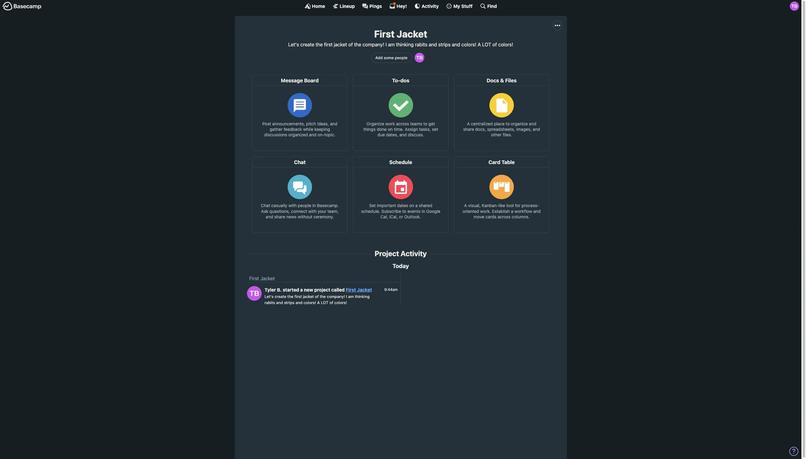 Task type: locate. For each thing, give the bounding box(es) containing it.
0 vertical spatial first
[[374, 28, 395, 40]]

0 vertical spatial create
[[300, 42, 314, 47]]

0 horizontal spatial create
[[275, 294, 286, 299]]

create
[[300, 42, 314, 47], [275, 294, 286, 299]]

company! down called
[[327, 294, 345, 299]]

0 vertical spatial activity
[[422, 3, 439, 9]]

project
[[314, 287, 330, 293]]

0 horizontal spatial let's
[[265, 294, 274, 299]]

some
[[384, 55, 394, 60]]

of
[[348, 42, 353, 47], [492, 42, 497, 47], [315, 294, 319, 299], [330, 300, 333, 305]]

tyler
[[265, 287, 276, 293]]

1 horizontal spatial create
[[300, 42, 314, 47]]

0 horizontal spatial thinking
[[355, 294, 370, 299]]

find button
[[480, 3, 497, 9]]

0 vertical spatial i
[[386, 42, 387, 47]]

let's inside let's create the first jacket of the company! i am thinking rabits and strips and colors! a lot of colors!
[[265, 294, 274, 299]]

and
[[429, 42, 437, 47], [452, 42, 460, 47], [276, 300, 283, 305], [296, 300, 302, 305]]

strips
[[438, 42, 451, 47], [284, 300, 294, 305]]

0 vertical spatial first jacket link
[[249, 276, 275, 282]]

called
[[331, 287, 345, 293]]

1 vertical spatial i
[[346, 294, 347, 299]]

colors!
[[461, 42, 476, 47], [498, 42, 513, 47], [304, 300, 316, 305], [334, 300, 347, 305]]

0 horizontal spatial rabits
[[265, 300, 275, 305]]

0 horizontal spatial am
[[348, 294, 354, 299]]

first jacket link
[[249, 276, 275, 282], [346, 287, 372, 293]]

lineup link
[[332, 3, 355, 9]]

1 horizontal spatial jacket
[[334, 42, 347, 47]]

0 vertical spatial tyler black image
[[790, 2, 799, 11]]

i down tyler b. started a new project called first jacket on the bottom left
[[346, 294, 347, 299]]

0 vertical spatial jacket
[[334, 42, 347, 47]]

rabits inside let's create the first jacket of the company! i am thinking rabits and strips and colors! a lot of colors!
[[265, 300, 275, 305]]

0 horizontal spatial first
[[249, 276, 259, 282]]

1 horizontal spatial first
[[324, 42, 333, 47]]

activity
[[422, 3, 439, 9], [401, 249, 427, 258]]

company! inside first jacket let's create the first jacket of the company! i am thinking rabits and strips and colors! a lot of colors!
[[363, 42, 384, 47]]

0 vertical spatial first
[[324, 42, 333, 47]]

jacket up 'tyler'
[[260, 276, 275, 282]]

0 horizontal spatial company!
[[327, 294, 345, 299]]

create inside first jacket let's create the first jacket of the company! i am thinking rabits and strips and colors! a lot of colors!
[[300, 42, 314, 47]]

rabits
[[415, 42, 427, 47], [265, 300, 275, 305]]

1 horizontal spatial lot
[[482, 42, 491, 47]]

1 horizontal spatial am
[[388, 42, 395, 47]]

1 vertical spatial first
[[249, 276, 259, 282]]

1 vertical spatial strips
[[284, 300, 294, 305]]

hey!
[[397, 3, 407, 9]]

first for first jacket let's create the first jacket of the company! i am thinking rabits and strips and colors! a lot of colors!
[[374, 28, 395, 40]]

let's inside first jacket let's create the first jacket of the company! i am thinking rabits and strips and colors! a lot of colors!
[[288, 42, 299, 47]]

the
[[316, 42, 323, 47], [354, 42, 361, 47], [287, 294, 293, 299], [320, 294, 326, 299]]

0 vertical spatial a
[[478, 42, 481, 47]]

first jacket link up 'tyler'
[[249, 276, 275, 282]]

2 horizontal spatial first
[[374, 28, 395, 40]]

1 horizontal spatial a
[[478, 42, 481, 47]]

1 vertical spatial rabits
[[265, 300, 275, 305]]

project activity
[[375, 249, 427, 258]]

new
[[304, 287, 313, 293]]

0 vertical spatial strips
[[438, 42, 451, 47]]

jacket
[[334, 42, 347, 47], [303, 294, 314, 299]]

1 vertical spatial a
[[317, 300, 320, 305]]

1 vertical spatial lot
[[321, 300, 328, 305]]

1 vertical spatial first
[[295, 294, 302, 299]]

0 horizontal spatial jacket
[[303, 294, 314, 299]]

activity up today
[[401, 249, 427, 258]]

first
[[374, 28, 395, 40], [249, 276, 259, 282], [346, 287, 356, 293]]

0 vertical spatial am
[[388, 42, 395, 47]]

0 horizontal spatial jacket
[[260, 276, 275, 282]]

0 vertical spatial thinking
[[396, 42, 414, 47]]

1 horizontal spatial company!
[[363, 42, 384, 47]]

0 horizontal spatial lot
[[321, 300, 328, 305]]

tyler black image
[[790, 2, 799, 11], [415, 53, 424, 63], [247, 286, 262, 301]]

1 vertical spatial thinking
[[355, 294, 370, 299]]

let's
[[288, 42, 299, 47], [265, 294, 274, 299]]

jacket
[[397, 28, 427, 40], [260, 276, 275, 282], [357, 287, 372, 293]]

first for first jacket
[[249, 276, 259, 282]]

0 vertical spatial jacket
[[397, 28, 427, 40]]

1 vertical spatial first jacket link
[[346, 287, 372, 293]]

0 vertical spatial lot
[[482, 42, 491, 47]]

0 horizontal spatial a
[[317, 300, 320, 305]]

1 vertical spatial jacket
[[303, 294, 314, 299]]

1 horizontal spatial strips
[[438, 42, 451, 47]]

thinking inside let's create the first jacket of the company! i am thinking rabits and strips and colors! a lot of colors!
[[355, 294, 370, 299]]

thinking
[[396, 42, 414, 47], [355, 294, 370, 299]]

i inside first jacket let's create the first jacket of the company! i am thinking rabits and strips and colors! a lot of colors!
[[386, 42, 387, 47]]

company!
[[363, 42, 384, 47], [327, 294, 345, 299]]

0 horizontal spatial strips
[[284, 300, 294, 305]]

jacket inside first jacket let's create the first jacket of the company! i am thinking rabits and strips and colors! a lot of colors!
[[397, 28, 427, 40]]

0 vertical spatial rabits
[[415, 42, 427, 47]]

a
[[478, 42, 481, 47], [317, 300, 320, 305]]

first inside first jacket let's create the first jacket of the company! i am thinking rabits and strips and colors! a lot of colors!
[[374, 28, 395, 40]]

company! inside let's create the first jacket of the company! i am thinking rabits and strips and colors! a lot of colors!
[[327, 294, 345, 299]]

project
[[375, 249, 399, 258]]

lot inside let's create the first jacket of the company! i am thinking rabits and strips and colors! a lot of colors!
[[321, 300, 328, 305]]

jacket for first jacket let's create the first jacket of the company! i am thinking rabits and strips and colors! a lot of colors!
[[397, 28, 427, 40]]

first jacket link right called
[[346, 287, 372, 293]]

1 horizontal spatial thinking
[[396, 42, 414, 47]]

home link
[[305, 3, 325, 9]]

am inside first jacket let's create the first jacket of the company! i am thinking rabits and strips and colors! a lot of colors!
[[388, 42, 395, 47]]

0 horizontal spatial first
[[295, 294, 302, 299]]

i up some
[[386, 42, 387, 47]]

my stuff
[[453, 3, 473, 9]]

first
[[324, 42, 333, 47], [295, 294, 302, 299]]

b.
[[277, 287, 282, 293]]

add
[[375, 55, 383, 60]]

today
[[393, 263, 409, 270]]

create inside let's create the first jacket of the company! i am thinking rabits and strips and colors! a lot of colors!
[[275, 294, 286, 299]]

0 vertical spatial let's
[[288, 42, 299, 47]]

a inside let's create the first jacket of the company! i am thinking rabits and strips and colors! a lot of colors!
[[317, 300, 320, 305]]

1 horizontal spatial i
[[386, 42, 387, 47]]

0 horizontal spatial tyler black image
[[247, 286, 262, 301]]

2 horizontal spatial tyler black image
[[790, 2, 799, 11]]

i
[[386, 42, 387, 47], [346, 294, 347, 299]]

1 horizontal spatial rabits
[[415, 42, 427, 47]]

am
[[388, 42, 395, 47], [348, 294, 354, 299]]

lot
[[482, 42, 491, 47], [321, 300, 328, 305]]

strips inside let's create the first jacket of the company! i am thinking rabits and strips and colors! a lot of colors!
[[284, 300, 294, 305]]

2 vertical spatial jacket
[[357, 287, 372, 293]]

2 horizontal spatial jacket
[[397, 28, 427, 40]]

0 vertical spatial company!
[[363, 42, 384, 47]]

1 horizontal spatial tyler black image
[[415, 53, 424, 63]]

a inside first jacket let's create the first jacket of the company! i am thinking rabits and strips and colors! a lot of colors!
[[478, 42, 481, 47]]

1 vertical spatial let's
[[265, 294, 274, 299]]

1 vertical spatial am
[[348, 294, 354, 299]]

jacket up people
[[397, 28, 427, 40]]

1 vertical spatial create
[[275, 294, 286, 299]]

jacket right called
[[357, 287, 372, 293]]

jacket inside first jacket let's create the first jacket of the company! i am thinking rabits and strips and colors! a lot of colors!
[[334, 42, 347, 47]]

1 vertical spatial jacket
[[260, 276, 275, 282]]

1 horizontal spatial first
[[346, 287, 356, 293]]

activity left my
[[422, 3, 439, 9]]

i inside let's create the first jacket of the company! i am thinking rabits and strips and colors! a lot of colors!
[[346, 294, 347, 299]]

0 horizontal spatial i
[[346, 294, 347, 299]]

1 vertical spatial company!
[[327, 294, 345, 299]]

1 horizontal spatial let's
[[288, 42, 299, 47]]

company! up add
[[363, 42, 384, 47]]

a
[[300, 287, 303, 293]]



Task type: vqa. For each thing, say whether or not it's contained in the screenshot.
THE
yes



Task type: describe. For each thing, give the bounding box(es) containing it.
strips inside first jacket let's create the first jacket of the company! i am thinking rabits and strips and colors! a lot of colors!
[[438, 42, 451, 47]]

add some people link
[[371, 53, 412, 63]]

9:44am element
[[384, 288, 398, 292]]

first jacket let's create the first jacket of the company! i am thinking rabits and strips and colors! a lot of colors!
[[288, 28, 513, 47]]

home
[[312, 3, 325, 9]]

switch accounts image
[[2, 2, 42, 11]]

lineup
[[340, 3, 355, 9]]

am inside let's create the first jacket of the company! i am thinking rabits and strips and colors! a lot of colors!
[[348, 294, 354, 299]]

main element
[[0, 0, 801, 12]]

my
[[453, 3, 460, 9]]

2 vertical spatial tyler black image
[[247, 286, 262, 301]]

people
[[395, 55, 408, 60]]

activity inside main element
[[422, 3, 439, 9]]

first inside let's create the first jacket of the company! i am thinking rabits and strips and colors! a lot of colors!
[[295, 294, 302, 299]]

1 horizontal spatial jacket
[[357, 287, 372, 293]]

activity link
[[414, 3, 439, 9]]

9:44am
[[384, 288, 398, 292]]

pings
[[369, 3, 382, 9]]

find
[[487, 3, 497, 9]]

jacket inside let's create the first jacket of the company! i am thinking rabits and strips and colors! a lot of colors!
[[303, 294, 314, 299]]

tyler b. started a new project called first jacket
[[265, 287, 372, 293]]

2 vertical spatial first
[[346, 287, 356, 293]]

1 vertical spatial tyler black image
[[415, 53, 424, 63]]

1 vertical spatial activity
[[401, 249, 427, 258]]

let's create the first jacket of the company! i am thinking rabits and strips and colors! a lot of colors!
[[265, 294, 370, 305]]

my stuff button
[[446, 3, 473, 9]]

rabits inside first jacket let's create the first jacket of the company! i am thinking rabits and strips and colors! a lot of colors!
[[415, 42, 427, 47]]

started
[[283, 287, 299, 293]]

stuff
[[461, 3, 473, 9]]

0 horizontal spatial first jacket link
[[249, 276, 275, 282]]

thinking inside first jacket let's create the first jacket of the company! i am thinking rabits and strips and colors! a lot of colors!
[[396, 42, 414, 47]]

first jacket
[[249, 276, 275, 282]]

pings button
[[362, 3, 382, 9]]

lot inside first jacket let's create the first jacket of the company! i am thinking rabits and strips and colors! a lot of colors!
[[482, 42, 491, 47]]

tyler black image inside main element
[[790, 2, 799, 11]]

1 horizontal spatial first jacket link
[[346, 287, 372, 293]]

add some people
[[375, 55, 408, 60]]

hey! button
[[389, 2, 407, 9]]

jacket for first jacket
[[260, 276, 275, 282]]

first inside first jacket let's create the first jacket of the company! i am thinking rabits and strips and colors! a lot of colors!
[[324, 42, 333, 47]]



